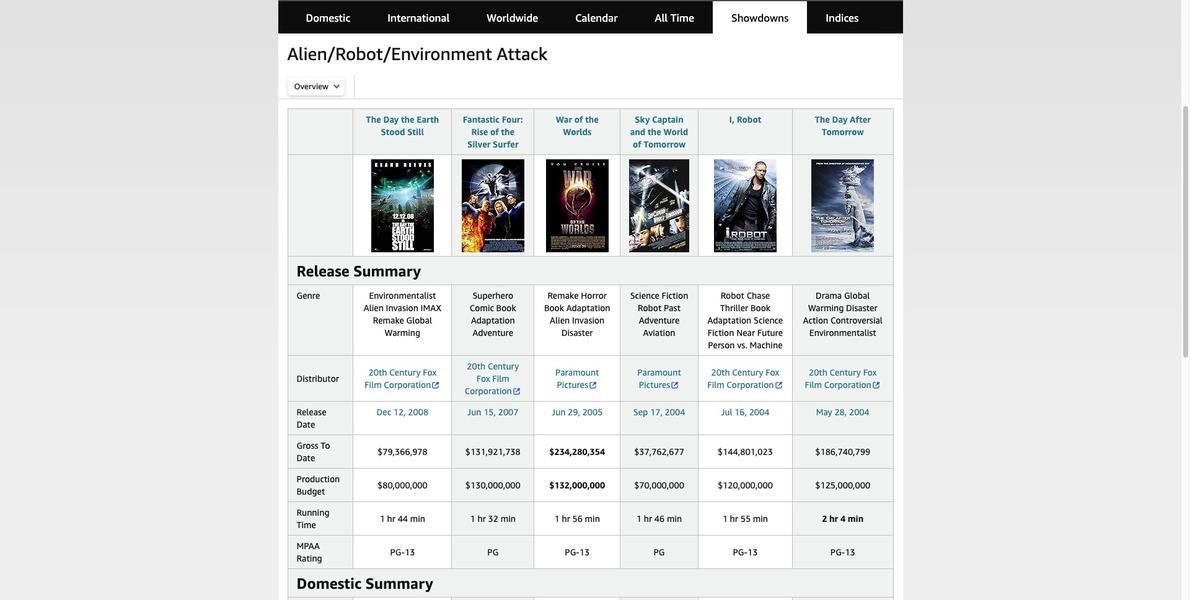 Task type: vqa. For each thing, say whether or not it's contained in the screenshot.


Task type: locate. For each thing, give the bounding box(es) containing it.
pg-13 down 1 hr 56 min
[[565, 547, 590, 557]]

1 vertical spatial remake
[[373, 315, 404, 325]]

worlds
[[563, 126, 592, 137]]

2 day from the left
[[832, 114, 848, 125]]

1 vertical spatial tomorrow
[[644, 139, 686, 149]]

$37,762,677
[[634, 446, 684, 457]]

remake              horror book adaptation alien invasion disaster
[[544, 290, 610, 338]]

0 vertical spatial environmentalist
[[369, 290, 436, 301]]

min right 55
[[753, 513, 768, 524]]

1 vertical spatial science
[[754, 315, 783, 325]]

the up still
[[401, 114, 414, 125]]

disaster
[[846, 302, 878, 313], [561, 327, 593, 338]]

time inside running time
[[297, 519, 316, 530]]

0 horizontal spatial pictures
[[557, 379, 588, 390]]

20th century fox film corporation up jun 15, 2007
[[465, 361, 519, 396]]

warming
[[808, 302, 844, 313], [385, 327, 420, 338]]

1 vertical spatial robot
[[721, 290, 744, 301]]

0 horizontal spatial fiction
[[662, 290, 688, 301]]

1 vertical spatial environmentalist
[[809, 327, 876, 338]]

the right the and
[[648, 126, 661, 137]]

disaster inside remake              horror book adaptation alien invasion disaster
[[561, 327, 593, 338]]

adventure inside the superhero comic book adaptation adventure
[[473, 327, 513, 338]]

date inside release date
[[297, 419, 315, 430]]

1 for 1 hr 32 min
[[470, 513, 475, 524]]

1 pictures from the left
[[557, 379, 588, 390]]

robot left past
[[638, 302, 662, 313]]

summary
[[353, 262, 421, 280], [365, 575, 433, 592]]

book inside remake              horror book adaptation alien invasion disaster
[[544, 302, 564, 313]]

jun left 15,
[[467, 407, 481, 417]]

pictures for 1st paramount pictures link from right
[[639, 379, 670, 390]]

0 vertical spatial release
[[297, 262, 350, 280]]

1 hr from the left
[[387, 513, 395, 524]]

2 hr 4 min
[[822, 513, 864, 524]]

jul
[[721, 407, 732, 417]]

of right the rise
[[490, 126, 499, 137]]

book right the superhero comic book adaptation adventure
[[544, 302, 564, 313]]

paramount pictures up 'sep 17, 2004' link
[[637, 367, 681, 390]]

3 min from the left
[[585, 513, 600, 524]]

environmentalist alien invasion              imax remake              global warming
[[364, 290, 441, 338]]

warming inside drama              global warming              disaster action              controversial environmentalist
[[808, 302, 844, 313]]

1 vertical spatial domestic
[[297, 575, 362, 592]]

hr left 4
[[829, 513, 838, 524]]

1 horizontal spatial of
[[574, 114, 583, 125]]

adaptation
[[566, 302, 610, 313], [471, 315, 515, 325], [708, 315, 751, 325]]

science up future
[[754, 315, 783, 325]]

hr for 4
[[829, 513, 838, 524]]

science inside robot              chase thriller              book adaptation              science fiction              near future person vs. machine
[[754, 315, 783, 325]]

1 horizontal spatial jun
[[552, 407, 566, 417]]

the day the earth stood still
[[366, 114, 439, 137]]

2 paramount pictures link from the left
[[637, 367, 681, 390]]

the inside war of the worlds
[[585, 114, 599, 125]]

fox up "may 28, 2004" 'link'
[[863, 367, 877, 377]]

adaptation for comic
[[471, 315, 515, 325]]

1 vertical spatial global
[[406, 315, 432, 325]]

2 min from the left
[[501, 513, 516, 524]]

0 vertical spatial fiction
[[662, 290, 688, 301]]

pg- down 1 hr 44 min
[[390, 547, 405, 557]]

fiction up past
[[662, 290, 688, 301]]

1 horizontal spatial paramount pictures
[[637, 367, 681, 390]]

1 horizontal spatial tomorrow
[[822, 126, 864, 137]]

release up gross
[[297, 407, 326, 417]]

remake inside environmentalist alien invasion              imax remake              global warming
[[373, 315, 404, 325]]

fantastic four: rise of the silver surfer link
[[461, 113, 525, 151]]

pg- down 2 hr 4 min
[[830, 547, 845, 557]]

1 release from the top
[[297, 262, 350, 280]]

attack
[[497, 43, 548, 64]]

century
[[488, 361, 519, 371], [389, 367, 421, 377], [732, 367, 763, 377], [830, 367, 861, 377]]

1 horizontal spatial invasion
[[572, 315, 605, 325]]

book for remake
[[544, 302, 564, 313]]

1 horizontal spatial science
[[754, 315, 783, 325]]

1 horizontal spatial adventure
[[639, 315, 680, 325]]

0 horizontal spatial jun
[[467, 407, 481, 417]]

1 left 55
[[723, 513, 728, 524]]

adaptation for horror
[[566, 302, 610, 313]]

may
[[816, 407, 832, 417]]

tomorrow inside sky captain and the world of tomorrow
[[644, 139, 686, 149]]

tomorrow down world
[[644, 139, 686, 149]]

corporation up dec 12, 2008 link
[[384, 379, 431, 390]]

0 vertical spatial disaster
[[846, 302, 878, 313]]

fox up 2008
[[423, 367, 436, 377]]

1 horizontal spatial book
[[544, 302, 564, 313]]

sep
[[633, 407, 648, 417]]

rise
[[471, 126, 488, 137]]

0 horizontal spatial paramount
[[555, 367, 599, 377]]

2 release from the top
[[297, 407, 326, 417]]

global down "imax"
[[406, 315, 432, 325]]

0 horizontal spatial time
[[297, 519, 316, 530]]

3 13 from the left
[[748, 547, 758, 557]]

pictures up 17,
[[639, 379, 670, 390]]

6 hr from the left
[[829, 513, 838, 524]]

sky captain and the world of tomorrow
[[630, 114, 688, 149]]

jun for jun 29, 2005
[[552, 407, 566, 417]]

1 pg-13 from the left
[[390, 547, 415, 557]]

1 horizontal spatial time
[[670, 11, 694, 24]]

2 vertical spatial of
[[633, 139, 641, 149]]

international
[[388, 11, 450, 24]]

i,
[[729, 114, 735, 125]]

the
[[401, 114, 414, 125], [585, 114, 599, 125], [501, 126, 515, 137], [648, 126, 661, 137]]

the up the stood
[[366, 114, 381, 125]]

robot
[[737, 114, 761, 125], [721, 290, 744, 301], [638, 302, 662, 313]]

0 horizontal spatial adaptation
[[471, 315, 515, 325]]

tomorrow inside 'the day after tomorrow'
[[822, 126, 864, 137]]

20th century fox film corporation link up jun 15, 2007
[[465, 361, 521, 396]]

0 horizontal spatial disaster
[[561, 327, 593, 338]]

corporation up 15,
[[465, 386, 512, 396]]

invasion inside environmentalist alien invasion              imax remake              global warming
[[386, 302, 418, 313]]

of down the and
[[633, 139, 641, 149]]

2 horizontal spatial 2004
[[849, 407, 869, 417]]

2004 right 28,
[[849, 407, 869, 417]]

book inside robot              chase thriller              book adaptation              science fiction              near future person vs. machine
[[751, 302, 771, 313]]

2007
[[498, 407, 518, 417]]

tomorrow
[[822, 126, 864, 137], [644, 139, 686, 149]]

4 min from the left
[[667, 513, 682, 524]]

running time
[[297, 507, 329, 530]]

0 vertical spatial remake
[[548, 290, 579, 301]]

20th century fox film corporation up 28,
[[805, 367, 877, 390]]

the up worlds
[[585, 114, 599, 125]]

summary for release summary
[[353, 262, 421, 280]]

1 horizontal spatial adaptation
[[566, 302, 610, 313]]

hr for 46
[[644, 513, 652, 524]]

2 horizontal spatial of
[[633, 139, 641, 149]]

1 horizontal spatial environmentalist
[[809, 327, 876, 338]]

sep 17, 2004
[[633, 407, 685, 417]]

1 horizontal spatial paramount pictures link
[[637, 367, 681, 390]]

1 jun from the left
[[467, 407, 481, 417]]

1 vertical spatial date
[[297, 452, 315, 463]]

$130,000,000
[[465, 480, 521, 490]]

2004 right 16,
[[749, 407, 770, 417]]

1 vertical spatial invasion
[[572, 315, 605, 325]]

hr for 56
[[562, 513, 570, 524]]

0 horizontal spatial warming
[[385, 327, 420, 338]]

paramount
[[555, 367, 599, 377], [637, 367, 681, 377]]

pg down "1 hr 46 min"
[[654, 547, 665, 557]]

invasion left "imax"
[[386, 302, 418, 313]]

1 vertical spatial alien
[[550, 315, 570, 325]]

film
[[492, 373, 509, 384], [365, 379, 382, 390], [707, 379, 724, 390], [805, 379, 822, 390]]

adventure inside science fiction robot              past adventure aviation
[[639, 315, 680, 325]]

0 horizontal spatial tomorrow
[[644, 139, 686, 149]]

0 horizontal spatial adventure
[[473, 327, 513, 338]]

corporation for 20th century fox film corporation link above "may 28, 2004" 'link'
[[824, 379, 871, 390]]

disaster up controversial at the bottom of page
[[846, 302, 878, 313]]

0 horizontal spatial global
[[406, 315, 432, 325]]

paramount up 'jun 29, 2005' link
[[555, 367, 599, 377]]

1 horizontal spatial warming
[[808, 302, 844, 313]]

time for running time
[[297, 519, 316, 530]]

0 horizontal spatial day
[[383, 114, 399, 125]]

4 hr from the left
[[644, 513, 652, 524]]

calendar
[[575, 11, 618, 24]]

fox for 20th century fox film corporation link above "may 28, 2004" 'link'
[[863, 367, 877, 377]]

1 paramount pictures link from the left
[[555, 367, 599, 390]]

0 horizontal spatial invasion
[[386, 302, 418, 313]]

the for the day after tomorrow
[[815, 114, 830, 125]]

dec 12, 2008
[[377, 407, 428, 417]]

time down the running
[[297, 519, 316, 530]]

$125,000,000
[[815, 480, 870, 490]]

2 vertical spatial robot
[[638, 302, 662, 313]]

$80,000,000
[[377, 480, 428, 490]]

0 vertical spatial robot
[[737, 114, 761, 125]]

5 hr from the left
[[730, 513, 738, 524]]

20th down person
[[711, 367, 730, 377]]

the inside 'the day after tomorrow'
[[815, 114, 830, 125]]

1 horizontal spatial remake
[[548, 290, 579, 301]]

1 hr 32 min
[[470, 513, 516, 524]]

jun
[[467, 407, 481, 417], [552, 407, 566, 417]]

2 horizontal spatial adaptation
[[708, 315, 751, 325]]

book down superhero
[[496, 302, 516, 313]]

13
[[405, 547, 415, 557], [579, 547, 590, 557], [748, 547, 758, 557], [845, 547, 855, 557]]

0 vertical spatial warming
[[808, 302, 844, 313]]

adventure up the aviation
[[639, 315, 680, 325]]

hr left 56
[[562, 513, 570, 524]]

alien
[[364, 302, 384, 313], [550, 315, 570, 325]]

min right 46
[[667, 513, 682, 524]]

the day the earth stood still link
[[362, 113, 443, 138]]

3 hr from the left
[[562, 513, 570, 524]]

global
[[844, 290, 870, 301], [406, 315, 432, 325]]

jun 15, 2007 link
[[467, 407, 518, 417]]

hr left 32
[[478, 513, 486, 524]]

1 horizontal spatial alien
[[550, 315, 570, 325]]

1 min from the left
[[410, 513, 425, 524]]

1 horizontal spatial pg
[[654, 547, 665, 557]]

disaster down horror
[[561, 327, 593, 338]]

min right the 44 in the bottom left of the page
[[410, 513, 425, 524]]

2 1 from the left
[[470, 513, 475, 524]]

release for release date
[[297, 407, 326, 417]]

adaptation down horror
[[566, 302, 610, 313]]

1 vertical spatial summary
[[365, 575, 433, 592]]

1 date from the top
[[297, 419, 315, 430]]

comic
[[470, 302, 494, 313]]

fiction up person
[[708, 327, 734, 338]]

1 left 56
[[554, 513, 560, 524]]

adaptation inside the superhero comic book adaptation adventure
[[471, 315, 515, 325]]

book inside the superhero comic book adaptation adventure
[[496, 302, 516, 313]]

4 1 from the left
[[636, 513, 642, 524]]

3 book from the left
[[751, 302, 771, 313]]

1 day from the left
[[383, 114, 399, 125]]

20th up 15,
[[467, 361, 485, 371]]

1 horizontal spatial the
[[815, 114, 830, 125]]

hr left 55
[[730, 513, 738, 524]]

robot              chase thriller              book adaptation              science fiction              near future person vs. machine
[[708, 290, 783, 350]]

paramount down the aviation
[[637, 367, 681, 377]]

remake left horror
[[548, 290, 579, 301]]

of inside war of the worlds
[[574, 114, 583, 125]]

1 vertical spatial of
[[490, 126, 499, 137]]

fox for 20th century fox film corporation link on top of jul 16, 2004
[[766, 367, 779, 377]]

robot up thriller
[[721, 290, 744, 301]]

20th century fox film corporation link up dec 12, 2008 link
[[365, 367, 440, 390]]

century down vs.
[[732, 367, 763, 377]]

the inside sky captain and the world of tomorrow
[[648, 126, 661, 137]]

2 jun from the left
[[552, 407, 566, 417]]

date up gross
[[297, 419, 315, 430]]

0 vertical spatial invasion
[[386, 302, 418, 313]]

$132,000,000
[[549, 480, 605, 490]]

1 vertical spatial warming
[[385, 327, 420, 338]]

0 horizontal spatial paramount pictures link
[[555, 367, 599, 390]]

0 horizontal spatial the
[[366, 114, 381, 125]]

0 horizontal spatial environmentalist
[[369, 290, 436, 301]]

$234,280,354
[[549, 446, 605, 457]]

hr left 46
[[644, 513, 652, 524]]

domestic for domestic
[[306, 11, 350, 24]]

date
[[297, 419, 315, 430], [297, 452, 315, 463]]

date down gross
[[297, 452, 315, 463]]

paramount pictures link
[[555, 367, 599, 390], [637, 367, 681, 390]]

film up '2007'
[[492, 373, 509, 384]]

0 vertical spatial time
[[670, 11, 694, 24]]

environmentalist up "imax"
[[369, 290, 436, 301]]

jun 29, 2005
[[552, 407, 603, 417]]

date inside the gross to date
[[297, 452, 315, 463]]

fox down machine
[[766, 367, 779, 377]]

1 vertical spatial fiction
[[708, 327, 734, 338]]

mpaa
[[297, 541, 320, 551]]

1 vertical spatial release
[[297, 407, 326, 417]]

the day after tomorrow
[[815, 114, 871, 137]]

showdowns
[[731, 11, 789, 24]]

5 min from the left
[[753, 513, 768, 524]]

1 left 32
[[470, 513, 475, 524]]

1 left the 44 in the bottom left of the page
[[380, 513, 385, 524]]

2 book from the left
[[544, 302, 564, 313]]

0 vertical spatial science
[[630, 290, 659, 301]]

1 paramount from the left
[[555, 367, 599, 377]]

3 pg-13 from the left
[[733, 547, 758, 557]]

13 down the 44 in the bottom left of the page
[[405, 547, 415, 557]]

fantastic
[[463, 114, 500, 125]]

science up the aviation
[[630, 290, 659, 301]]

pg
[[487, 547, 499, 557], [654, 547, 665, 557]]

may 28, 2004 link
[[816, 407, 869, 417]]

release for release summary
[[297, 262, 350, 280]]

hr for 44
[[387, 513, 395, 524]]

2 hr from the left
[[478, 513, 486, 524]]

pg-13
[[390, 547, 415, 557], [565, 547, 590, 557], [733, 547, 758, 557], [830, 547, 855, 557]]

all time link
[[636, 1, 713, 35]]

hr left the 44 in the bottom left of the page
[[387, 513, 395, 524]]

0 vertical spatial tomorrow
[[822, 126, 864, 137]]

jun left 29,
[[552, 407, 566, 417]]

hr for 32
[[478, 513, 486, 524]]

pg-
[[390, 547, 405, 557], [565, 547, 579, 557], [733, 547, 748, 557], [830, 547, 845, 557]]

action
[[803, 315, 828, 325]]

5 1 from the left
[[723, 513, 728, 524]]

16,
[[735, 407, 747, 417]]

2 date from the top
[[297, 452, 315, 463]]

$144,801,023
[[718, 446, 773, 457]]

1 horizontal spatial paramount
[[637, 367, 681, 377]]

13 down 56
[[579, 547, 590, 557]]

book down "chase" at the right of page
[[751, 302, 771, 313]]

science inside science fiction robot              past adventure aviation
[[630, 290, 659, 301]]

2 paramount pictures from the left
[[637, 367, 681, 390]]

release summary
[[297, 262, 421, 280]]

jun for jun 15, 2007
[[467, 407, 481, 417]]

fox
[[423, 367, 436, 377], [766, 367, 779, 377], [863, 367, 877, 377], [477, 373, 490, 384]]

2004
[[665, 407, 685, 417], [749, 407, 770, 417], [849, 407, 869, 417]]

1 1 from the left
[[380, 513, 385, 524]]

pictures up 29,
[[557, 379, 588, 390]]

1 2004 from the left
[[665, 407, 685, 417]]

1 the from the left
[[366, 114, 381, 125]]

pg- down 1 hr 56 min
[[565, 547, 579, 557]]

2004 right 17,
[[665, 407, 685, 417]]

1 horizontal spatial pictures
[[639, 379, 670, 390]]

hr for 55
[[730, 513, 738, 524]]

adventure down the "comic" at the left bottom of the page
[[473, 327, 513, 338]]

0 vertical spatial global
[[844, 290, 870, 301]]

3 2004 from the left
[[849, 407, 869, 417]]

0 horizontal spatial science
[[630, 290, 659, 301]]

day inside 'the day after tomorrow'
[[832, 114, 848, 125]]

century up '2007'
[[488, 361, 519, 371]]

paramount pictures link up 'jun 29, 2005' link
[[555, 367, 599, 390]]

day inside the day the earth stood still
[[383, 114, 399, 125]]

0 horizontal spatial paramount pictures
[[555, 367, 599, 390]]

pg- down 1 hr 55 min
[[733, 547, 748, 557]]

0 horizontal spatial book
[[496, 302, 516, 313]]

1 horizontal spatial 2004
[[749, 407, 770, 417]]

2 horizontal spatial book
[[751, 302, 771, 313]]

corporation up jul 16, 2004
[[727, 379, 774, 390]]

6 min from the left
[[848, 513, 864, 524]]

0 vertical spatial summary
[[353, 262, 421, 280]]

budget
[[297, 486, 325, 496]]

the inside the day the earth stood still
[[366, 114, 381, 125]]

1 13 from the left
[[405, 547, 415, 557]]

2004 for sep 17, 2004
[[665, 407, 685, 417]]

release up genre
[[297, 262, 350, 280]]

0 vertical spatial adventure
[[639, 315, 680, 325]]

the
[[366, 114, 381, 125], [815, 114, 830, 125]]

0 vertical spatial alien
[[364, 302, 384, 313]]

day left 'after'
[[832, 114, 848, 125]]

1 horizontal spatial day
[[832, 114, 848, 125]]

robot right i,
[[737, 114, 761, 125]]

adaptation down thriller
[[708, 315, 751, 325]]

0 horizontal spatial 2004
[[665, 407, 685, 417]]

0 horizontal spatial pg
[[487, 547, 499, 557]]

domestic for domestic summary
[[297, 575, 362, 592]]

0 vertical spatial domestic
[[306, 11, 350, 24]]

3 pg- from the left
[[733, 547, 748, 557]]

1 book from the left
[[496, 302, 516, 313]]

1 horizontal spatial disaster
[[846, 302, 878, 313]]

all time
[[655, 11, 694, 24]]

1 vertical spatial disaster
[[561, 327, 593, 338]]

time right "all"
[[670, 11, 694, 24]]

environmentalist down controversial at the bottom of page
[[809, 327, 876, 338]]

1 horizontal spatial fiction
[[708, 327, 734, 338]]

0 horizontal spatial remake
[[373, 315, 404, 325]]

2 2004 from the left
[[749, 407, 770, 417]]

1 vertical spatial adventure
[[473, 327, 513, 338]]

min right 32
[[501, 513, 516, 524]]

gross to date
[[297, 440, 330, 463]]

1 vertical spatial time
[[297, 519, 316, 530]]

0 horizontal spatial alien
[[364, 302, 384, 313]]

2 pictures from the left
[[639, 379, 670, 390]]

past
[[664, 302, 681, 313]]

1
[[380, 513, 385, 524], [470, 513, 475, 524], [554, 513, 560, 524], [636, 513, 642, 524], [723, 513, 728, 524]]

global up controversial at the bottom of page
[[844, 290, 870, 301]]

paramount pictures link up 'sep 17, 2004' link
[[637, 367, 681, 390]]

1 horizontal spatial global
[[844, 290, 870, 301]]

still
[[407, 126, 424, 137]]

0 vertical spatial of
[[574, 114, 583, 125]]

fox up 15,
[[477, 373, 490, 384]]

adaptation inside robot              chase thriller              book adaptation              science fiction              near future person vs. machine
[[708, 315, 751, 325]]

adaptation inside remake              horror book adaptation alien invasion disaster
[[566, 302, 610, 313]]

2 the from the left
[[815, 114, 830, 125]]

controversial
[[831, 315, 883, 325]]

global inside environmentalist alien invasion              imax remake              global warming
[[406, 315, 432, 325]]

20th up dec
[[369, 367, 387, 377]]

environmentalist
[[369, 290, 436, 301], [809, 327, 876, 338]]

future
[[757, 327, 783, 338]]

of up worlds
[[574, 114, 583, 125]]

mpaa rating
[[297, 541, 322, 563]]

46
[[654, 513, 665, 524]]

0 vertical spatial date
[[297, 419, 315, 430]]

0 horizontal spatial of
[[490, 126, 499, 137]]

tomorrow down 'after'
[[822, 126, 864, 137]]

min right 4
[[848, 513, 864, 524]]

32
[[488, 513, 498, 524]]

20th century fox film corporation link
[[465, 361, 521, 396], [365, 367, 440, 390], [707, 367, 783, 390], [805, 367, 881, 390]]

pg down 1 hr 32 min
[[487, 547, 499, 557]]

3 1 from the left
[[554, 513, 560, 524]]

fox for 20th century fox film corporation link on top of jun 15, 2007
[[477, 373, 490, 384]]



Task type: describe. For each thing, give the bounding box(es) containing it.
silver
[[467, 139, 491, 149]]

29,
[[568, 407, 580, 417]]

war
[[556, 114, 572, 125]]

jun 15, 2007
[[467, 407, 518, 417]]

time for all time
[[670, 11, 694, 24]]

aviation
[[643, 327, 675, 338]]

release date
[[297, 407, 326, 430]]

the for the day the earth stood still
[[366, 114, 381, 125]]

world
[[663, 126, 688, 137]]

2 paramount from the left
[[637, 367, 681, 377]]

four:
[[502, 114, 523, 125]]

of inside sky captain and the world of tomorrow
[[633, 139, 641, 149]]

20th century fox film corporation up 12,
[[365, 367, 436, 390]]

dropdown image
[[334, 84, 340, 89]]

sep 17, 2004 link
[[633, 407, 685, 417]]

4 13 from the left
[[845, 547, 855, 557]]

century up "may 28, 2004" 'link'
[[830, 367, 861, 377]]

2004 for may 28, 2004
[[849, 407, 869, 417]]

drama              global warming              disaster action              controversial environmentalist
[[803, 290, 883, 338]]

$70,000,000
[[634, 480, 684, 490]]

vs.
[[737, 340, 747, 350]]

production budget
[[297, 474, 340, 496]]

fiction inside science fiction robot              past adventure aviation
[[662, 290, 688, 301]]

all
[[655, 11, 668, 24]]

of inside 'fantastic four: rise of the silver surfer'
[[490, 126, 499, 137]]

4
[[840, 513, 846, 524]]

international link
[[369, 1, 468, 35]]

environmentalist inside environmentalist alien invasion              imax remake              global warming
[[369, 290, 436, 301]]

corporation for 20th century fox film corporation link on top of jun 15, 2007
[[465, 386, 512, 396]]

1 for 1 hr 55 min
[[723, 513, 728, 524]]

1 for 1 hr 56 min
[[554, 513, 560, 524]]

pictures for 1st paramount pictures link from the left
[[557, 379, 588, 390]]

machine
[[750, 340, 783, 350]]

2 pg from the left
[[654, 547, 665, 557]]

2008
[[408, 407, 428, 417]]

captain
[[652, 114, 684, 125]]

showdowns link
[[713, 0, 807, 35]]

film up dec
[[365, 379, 382, 390]]

min for 1 hr 46 min
[[667, 513, 682, 524]]

century up dec 12, 2008 link
[[389, 367, 421, 377]]

disaster inside drama              global warming              disaster action              controversial environmentalist
[[846, 302, 878, 313]]

warming inside environmentalist alien invasion              imax remake              global warming
[[385, 327, 420, 338]]

fantastic four: rise of the silver surfer
[[463, 114, 523, 149]]

4 pg- from the left
[[830, 547, 845, 557]]

2 13 from the left
[[579, 547, 590, 557]]

jul 16, 2004 link
[[721, 407, 770, 417]]

thriller
[[720, 302, 748, 313]]

remake inside remake              horror book adaptation alien invasion disaster
[[548, 290, 579, 301]]

44
[[398, 513, 408, 524]]

2005
[[582, 407, 603, 417]]

sky
[[635, 114, 650, 125]]

day for the
[[383, 114, 399, 125]]

$79,366,978
[[377, 446, 428, 457]]

2004 for jul 16, 2004
[[749, 407, 770, 417]]

day for after
[[832, 114, 848, 125]]

science fiction robot              past adventure aviation
[[630, 290, 688, 338]]

corporation for 20th century fox film corporation link on top of jul 16, 2004
[[727, 379, 774, 390]]

invasion inside remake              horror book adaptation alien invasion disaster
[[572, 315, 605, 325]]

superhero comic book adaptation adventure
[[470, 290, 516, 338]]

drama
[[816, 290, 842, 301]]

stood
[[381, 126, 405, 137]]

superhero
[[473, 290, 513, 301]]

min for 1 hr 32 min
[[501, 513, 516, 524]]

i, robot link
[[707, 113, 783, 126]]

person
[[708, 340, 735, 350]]

i, robot
[[729, 114, 761, 125]]

fiction inside robot              chase thriller              book adaptation              science fiction              near future person vs. machine
[[708, 327, 734, 338]]

rating
[[297, 553, 322, 563]]

chase
[[747, 290, 770, 301]]

1 for 1 hr 44 min
[[380, 513, 385, 524]]

film up may
[[805, 379, 822, 390]]

2
[[822, 513, 827, 524]]

2 pg-13 from the left
[[565, 547, 590, 557]]

20th up may
[[809, 367, 827, 377]]

gross
[[297, 440, 318, 451]]

dec 12, 2008 link
[[377, 407, 428, 417]]

2 pg- from the left
[[565, 547, 579, 557]]

the inside 'fantastic four: rise of the silver surfer'
[[501, 126, 515, 137]]

alien/robot/environment attack
[[287, 43, 548, 64]]

20th century fox film corporation link up jul 16, 2004
[[707, 367, 783, 390]]

war of the worlds link
[[543, 113, 611, 138]]

war of the worlds
[[556, 114, 599, 137]]

indices link
[[807, 1, 877, 35]]

the inside the day the earth stood still
[[401, 114, 414, 125]]

overview
[[294, 81, 329, 91]]

global inside drama              global warming              disaster action              controversial environmentalist
[[844, 290, 870, 301]]

near
[[736, 327, 755, 338]]

sky captain and the world of tomorrow link
[[629, 113, 689, 151]]

domestic summary
[[297, 575, 433, 592]]

running
[[297, 507, 329, 518]]

surfer
[[493, 139, 519, 149]]

genre
[[297, 290, 320, 301]]

4 pg-13 from the left
[[830, 547, 855, 557]]

calendar link
[[557, 1, 636, 35]]

min for 1 hr 56 min
[[585, 513, 600, 524]]

min for 2 hr 4 min
[[848, 513, 864, 524]]

worldwide link
[[468, 1, 557, 35]]

alien/robot/environment
[[287, 43, 492, 64]]

fox for 20th century fox film corporation link on top of dec 12, 2008 link
[[423, 367, 436, 377]]

1 for 1 hr 46 min
[[636, 513, 642, 524]]

film up jul
[[707, 379, 724, 390]]

jun 29, 2005 link
[[552, 407, 603, 417]]

1 pg- from the left
[[390, 547, 405, 557]]

20th century fox film corporation link up "may 28, 2004" 'link'
[[805, 367, 881, 390]]

adventure for robot
[[639, 315, 680, 325]]

summary for domestic summary
[[365, 575, 433, 592]]

1 hr 55 min
[[723, 513, 768, 524]]

20th century fox film corporation down vs.
[[707, 367, 779, 390]]

1 paramount pictures from the left
[[555, 367, 599, 390]]

robot inside robot              chase thriller              book adaptation              science fiction              near future person vs. machine
[[721, 290, 744, 301]]

book for superhero
[[496, 302, 516, 313]]

robot inside science fiction robot              past adventure aviation
[[638, 302, 662, 313]]

may 28, 2004
[[816, 407, 869, 417]]

environmentalist inside drama              global warming              disaster action              controversial environmentalist
[[809, 327, 876, 338]]

dec
[[377, 407, 391, 417]]

$131,921,738
[[465, 446, 521, 457]]

1 pg from the left
[[487, 547, 499, 557]]

earth
[[417, 114, 439, 125]]

worldwide
[[487, 11, 538, 24]]

to
[[321, 440, 330, 451]]

28,
[[835, 407, 847, 417]]

1 hr 44 min
[[380, 513, 425, 524]]

alien inside remake              horror book adaptation alien invasion disaster
[[550, 315, 570, 325]]

17,
[[650, 407, 663, 417]]

alien inside environmentalist alien invasion              imax remake              global warming
[[364, 302, 384, 313]]

min for 1 hr 55 min
[[753, 513, 768, 524]]

min for 1 hr 44 min
[[410, 513, 425, 524]]

corporation for 20th century fox film corporation link on top of dec 12, 2008 link
[[384, 379, 431, 390]]

$186,740,799
[[815, 446, 870, 457]]

adventure for book
[[473, 327, 513, 338]]

horror
[[581, 290, 607, 301]]

distributor
[[297, 373, 339, 384]]



